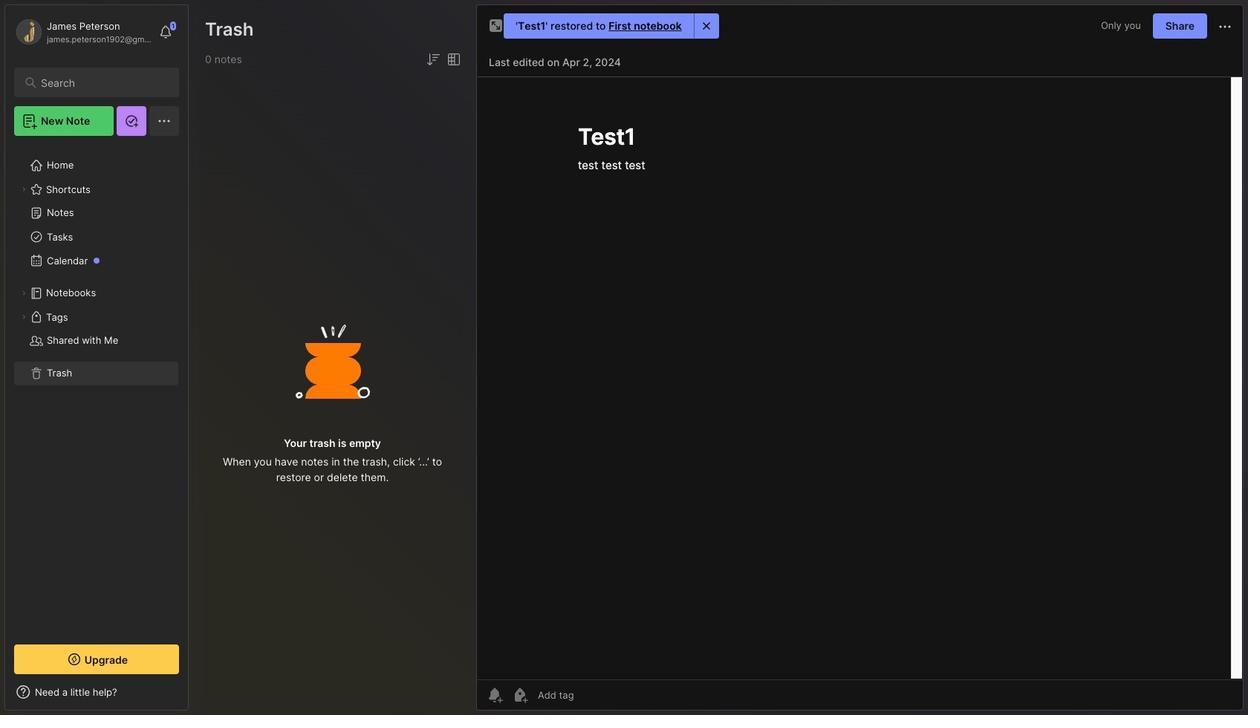 Task type: describe. For each thing, give the bounding box(es) containing it.
add tag image
[[511, 687, 529, 704]]

View options field
[[442, 51, 463, 68]]

expand notebooks image
[[19, 289, 28, 298]]

Account field
[[14, 17, 152, 47]]

more actions image
[[1216, 18, 1234, 36]]

main element
[[0, 0, 193, 716]]

add a reminder image
[[486, 687, 504, 704]]

Sort options field
[[424, 51, 442, 68]]



Task type: vqa. For each thing, say whether or not it's contained in the screenshot.
search field
yes



Task type: locate. For each thing, give the bounding box(es) containing it.
none search field inside main element
[[41, 74, 166, 91]]

None search field
[[41, 74, 166, 91]]

expand note image
[[487, 17, 505, 35]]

Add tag field
[[537, 689, 649, 702]]

tree
[[5, 145, 188, 632]]

Note Editor text field
[[477, 77, 1243, 680]]

note window element
[[476, 4, 1244, 715]]

Search text field
[[41, 76, 166, 90]]

expand tags image
[[19, 313, 28, 322]]

tree inside main element
[[5, 145, 188, 632]]

More actions field
[[1216, 16, 1234, 36]]

click to collapse image
[[188, 688, 199, 706]]

WHAT'S NEW field
[[5, 681, 188, 704]]

alert
[[504, 13, 719, 39]]



